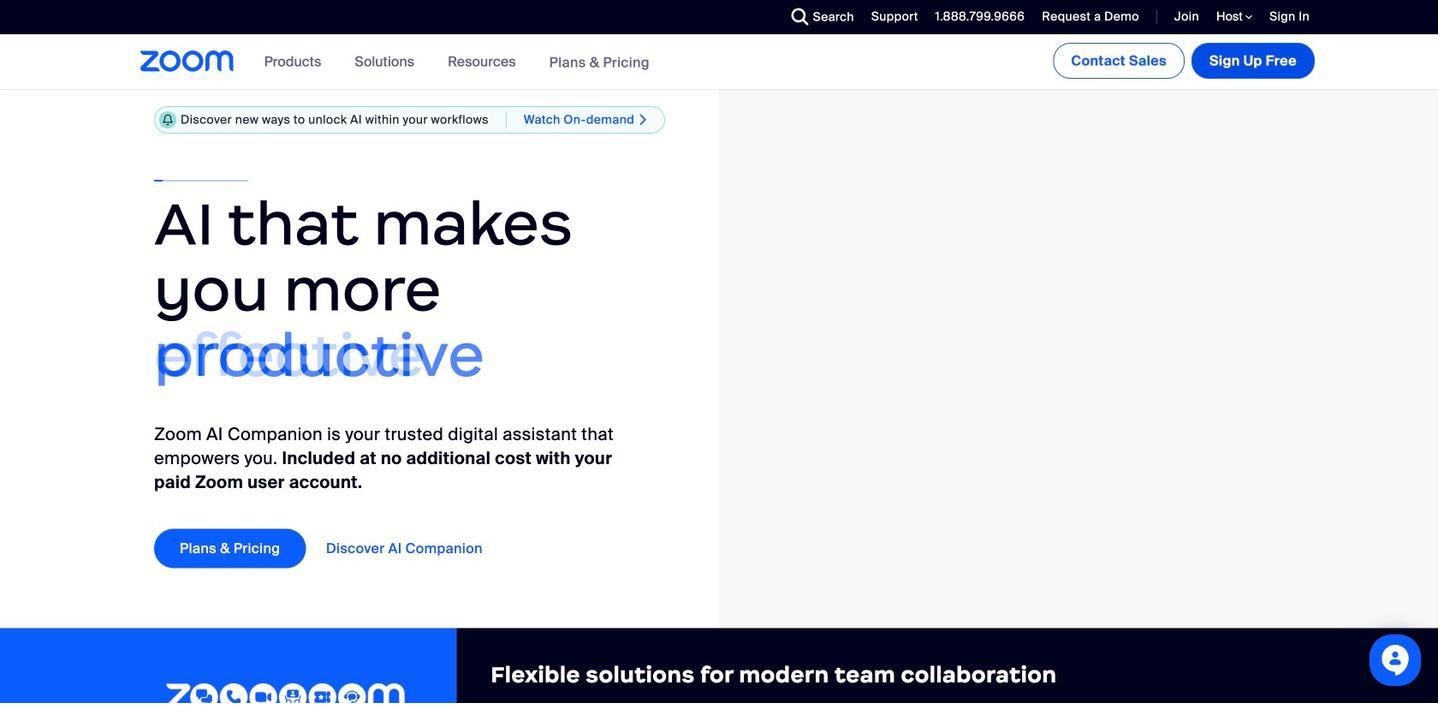 Task type: locate. For each thing, give the bounding box(es) containing it.
main content
[[0, 34, 1439, 703]]

banner
[[120, 34, 1319, 90]]

meetings navigation
[[1050, 34, 1319, 82]]

zoom logo image
[[140, 51, 234, 72]]

right image
[[635, 113, 652, 127]]



Task type: vqa. For each thing, say whether or not it's contained in the screenshot.
middle Recursion "Element"
no



Task type: describe. For each thing, give the bounding box(es) containing it.
product information navigation
[[251, 34, 663, 90]]

zoom unified communication platform image
[[166, 683, 405, 703]]



